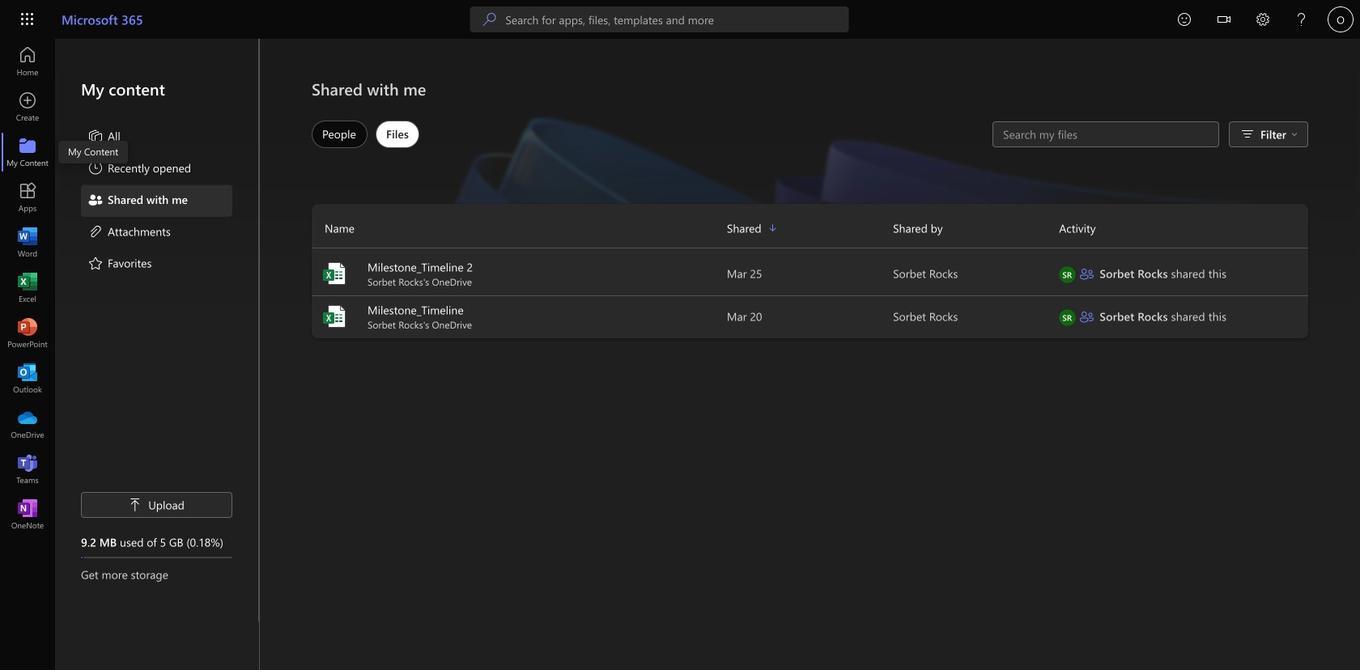 Task type: vqa. For each thing, say whether or not it's contained in the screenshot.
banner
yes



Task type: describe. For each thing, give the bounding box(es) containing it.
activity, column 4 of 4 column header
[[1060, 215, 1309, 241]]

2 tab from the left
[[372, 121, 423, 148]]

excel image for name milestone_timeline cell
[[322, 304, 347, 330]]

create image
[[19, 99, 36, 115]]

1 tab from the left
[[308, 121, 372, 148]]

powerpoint image
[[19, 326, 36, 342]]

my content image
[[19, 144, 36, 160]]

outlook image
[[19, 371, 36, 387]]

Search box. Suggestions appear as you type. search field
[[506, 6, 849, 32]]

onedrive image
[[19, 416, 36, 432]]

excel image
[[19, 280, 36, 296]]

teams image
[[19, 462, 36, 478]]

word image
[[19, 235, 36, 251]]



Task type: locate. For each thing, give the bounding box(es) containing it.
banner
[[0, 0, 1361, 42]]

2 excel image from the top
[[322, 304, 347, 330]]

row
[[312, 215, 1309, 249]]

navigation
[[0, 39, 55, 538]]

None search field
[[470, 6, 849, 32]]

tooltip
[[58, 141, 128, 164]]

name milestone_timeline cell
[[312, 302, 727, 331]]

excel image inside name milestone_timeline 2 cell
[[322, 261, 347, 287]]

account manager for orlandogary85@gmail.com image
[[1328, 6, 1354, 32]]

name milestone_timeline 2 cell
[[312, 259, 727, 288]]

excel image for name milestone_timeline 2 cell
[[322, 261, 347, 287]]

1 vertical spatial excel image
[[322, 304, 347, 330]]

1 excel image from the top
[[322, 261, 347, 287]]

0 vertical spatial excel image
[[322, 261, 347, 287]]

excel image inside name milestone_timeline cell
[[322, 304, 347, 330]]

status
[[993, 121, 1220, 147]]

application
[[0, 39, 1361, 671]]

menu inside my content left pane navigation navigation
[[81, 121, 232, 280]]

tab list
[[308, 117, 423, 152]]

apps image
[[19, 190, 36, 206]]

my content left pane navigation navigation
[[55, 39, 259, 622]]

onenote image
[[19, 507, 36, 523]]

home image
[[19, 53, 36, 70]]

Search my files text field
[[1002, 126, 1211, 143]]

tab
[[308, 121, 372, 148], [372, 121, 423, 148]]

excel image
[[322, 261, 347, 287], [322, 304, 347, 330]]

menu
[[81, 121, 232, 280]]



